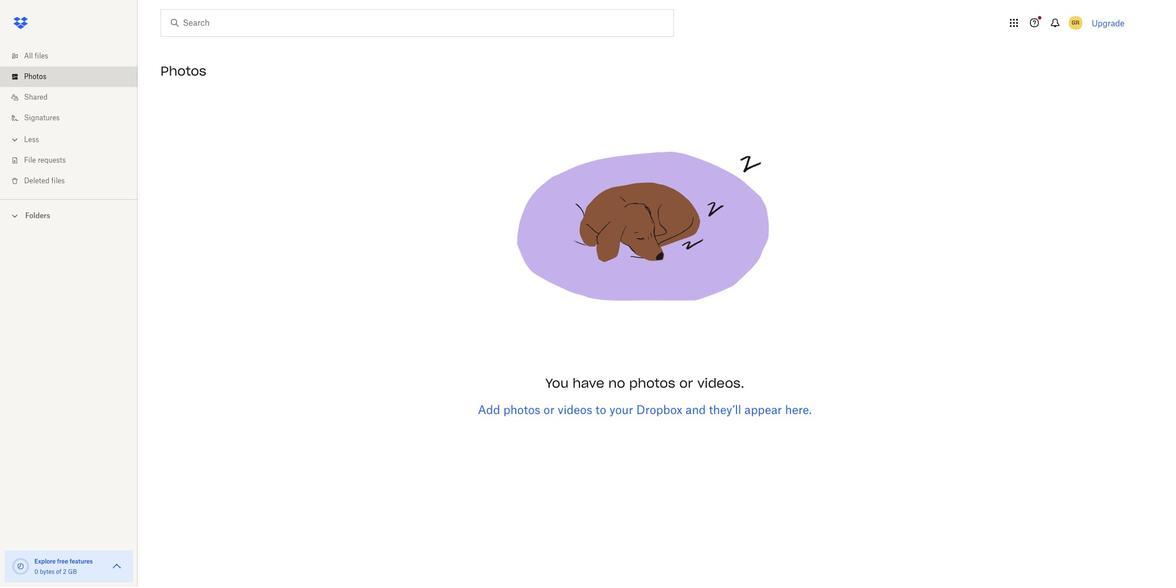 Task type: locate. For each thing, give the bounding box(es) containing it.
1 vertical spatial files
[[51, 177, 65, 185]]

add photos or videos to your dropbox and they'll appear here.
[[478, 403, 812, 418]]

files right all
[[35, 52, 48, 60]]

or
[[680, 376, 694, 392], [544, 403, 555, 418]]

gb
[[68, 569, 77, 576]]

photos list item
[[0, 67, 138, 87]]

shared
[[24, 93, 48, 102]]

0 vertical spatial files
[[35, 52, 48, 60]]

no
[[609, 376, 626, 392]]

0 horizontal spatial or
[[544, 403, 555, 418]]

they'll
[[710, 403, 742, 418]]

photos inside list item
[[24, 72, 46, 81]]

appear
[[745, 403, 783, 418]]

0 horizontal spatial photos
[[24, 72, 46, 81]]

1 vertical spatial or
[[544, 403, 555, 418]]

explore
[[34, 559, 56, 566]]

0 vertical spatial or
[[680, 376, 694, 392]]

requests
[[38, 156, 66, 165]]

1 vertical spatial photos
[[504, 403, 541, 418]]

videos
[[558, 403, 593, 418]]

files right 'deleted'
[[51, 177, 65, 185]]

bytes
[[40, 569, 55, 576]]

or up and
[[680, 376, 694, 392]]

photos
[[630, 376, 676, 392], [504, 403, 541, 418]]

photos up dropbox
[[630, 376, 676, 392]]

1 horizontal spatial or
[[680, 376, 694, 392]]

1 horizontal spatial photos
[[161, 63, 207, 79]]

sleeping dog on a purple cushion. image
[[502, 87, 789, 374]]

to
[[596, 403, 607, 418]]

2
[[63, 569, 66, 576]]

or left videos
[[544, 403, 555, 418]]

0 horizontal spatial files
[[35, 52, 48, 60]]

and
[[686, 403, 706, 418]]

list
[[0, 39, 138, 200]]

you
[[546, 376, 569, 392]]

1 horizontal spatial files
[[51, 177, 65, 185]]

gr button
[[1067, 14, 1086, 32]]

signatures
[[24, 114, 60, 122]]

Search in folder "Dropbox" text field
[[183, 17, 650, 29]]

quota usage element
[[11, 558, 30, 576]]

photos right 'add'
[[504, 403, 541, 418]]

files
[[35, 52, 48, 60], [51, 177, 65, 185]]

1 horizontal spatial photos
[[630, 376, 676, 392]]

photos
[[161, 63, 207, 79], [24, 72, 46, 81]]

explore free features 0 bytes of 2 gb
[[34, 559, 93, 576]]

signatures link
[[9, 108, 138, 128]]

list containing all files
[[0, 39, 138, 200]]

file requests link
[[9, 150, 138, 171]]

0 vertical spatial photos
[[630, 376, 676, 392]]



Task type: describe. For each thing, give the bounding box(es) containing it.
have
[[573, 376, 605, 392]]

add
[[478, 403, 501, 418]]

files for all files
[[35, 52, 48, 60]]

videos.
[[698, 376, 745, 392]]

file requests
[[24, 156, 66, 165]]

deleted files link
[[9, 171, 138, 192]]

upgrade link
[[1093, 18, 1125, 28]]

upgrade
[[1093, 18, 1125, 28]]

all
[[24, 52, 33, 60]]

all files
[[24, 52, 48, 60]]

gr
[[1073, 19, 1080, 26]]

less image
[[9, 134, 21, 146]]

of
[[56, 569, 61, 576]]

file
[[24, 156, 36, 165]]

less
[[24, 135, 39, 144]]

dropbox
[[637, 403, 683, 418]]

photos link
[[9, 67, 138, 87]]

free
[[57, 559, 68, 566]]

folders
[[25, 212, 50, 220]]

deleted files
[[24, 177, 65, 185]]

your
[[610, 403, 634, 418]]

add photos or videos to your dropbox and they'll appear here. link
[[478, 403, 812, 418]]

deleted
[[24, 177, 50, 185]]

files for deleted files
[[51, 177, 65, 185]]

dropbox image
[[9, 11, 32, 34]]

shared link
[[9, 87, 138, 108]]

0
[[34, 569, 38, 576]]

0 horizontal spatial photos
[[504, 403, 541, 418]]

all files link
[[9, 46, 138, 67]]

features
[[70, 559, 93, 566]]

you have no photos or videos.
[[546, 376, 745, 392]]

folders button
[[0, 207, 138, 224]]

here.
[[786, 403, 812, 418]]



Task type: vqa. For each thing, say whether or not it's contained in the screenshot.
the no at the bottom of the page
yes



